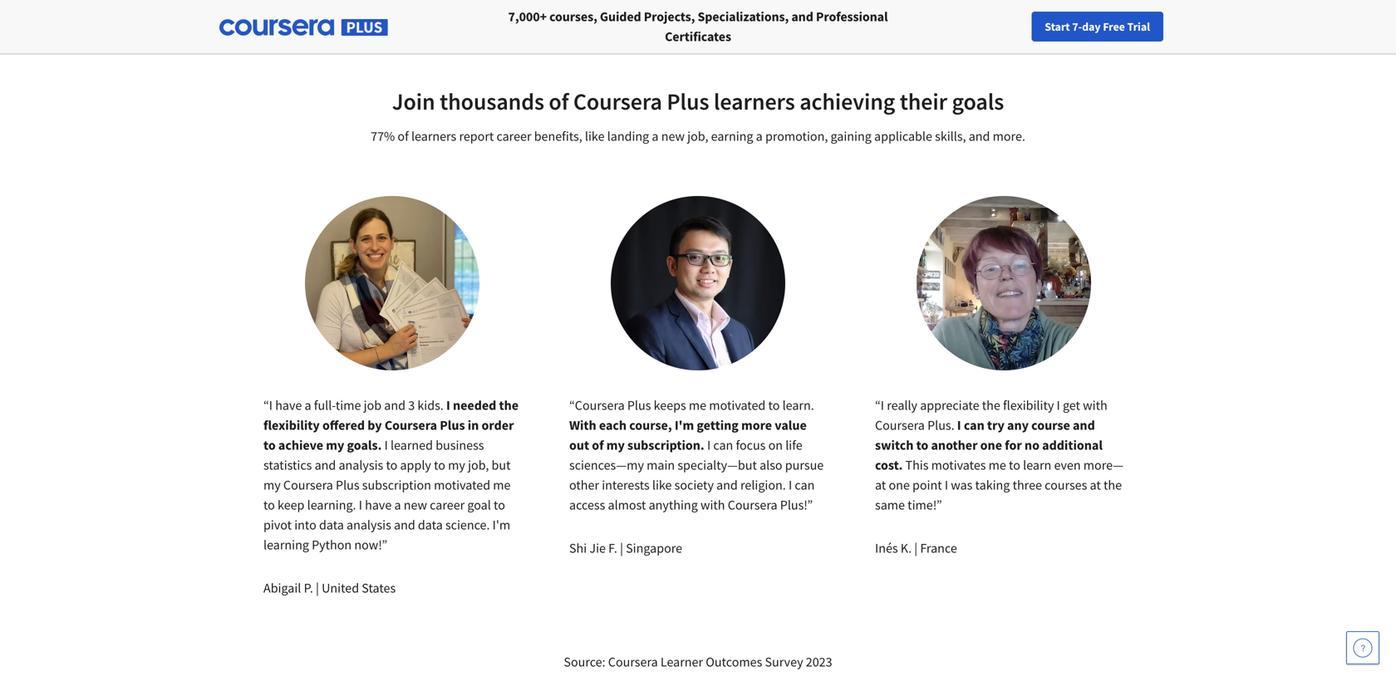 Task type: locate. For each thing, give the bounding box(es) containing it.
learn.
[[782, 397, 814, 414]]

2 horizontal spatial of
[[592, 437, 604, 454]]

other
[[569, 477, 599, 494]]

of right '77%'
[[398, 128, 409, 145]]

united
[[322, 580, 359, 597]]

at down cost.
[[875, 477, 886, 494]]

to down for
[[1009, 457, 1020, 474]]

one up "same"
[[889, 477, 910, 494]]

i up specialty—but on the bottom of the page
[[707, 437, 711, 454]]

coursera down religion.
[[728, 497, 778, 514]]

77% of learners report career benefits, like landing a new job, earning a promotion, gaining applicable skills, and more.
[[371, 128, 1025, 145]]

career right "report"
[[497, 128, 531, 145]]

analysis down goals.
[[339, 457, 383, 474]]

1 horizontal spatial of
[[549, 87, 569, 116]]

plus up course,
[[627, 397, 651, 414]]

i left 'get'
[[1057, 397, 1060, 414]]

to left learn.
[[768, 397, 780, 414]]

have left full-
[[275, 397, 302, 414]]

1 vertical spatial one
[[889, 477, 910, 494]]

join
[[392, 87, 435, 116]]

source:
[[564, 654, 606, 671]]

and down achieve
[[315, 457, 336, 474]]

with down society
[[701, 497, 725, 514]]

i needed the flexibility offered by coursera plus in order to achieve my goals.
[[263, 397, 519, 454]]

plus inside "i needed the flexibility offered by coursera plus in order to achieve my goals."
[[440, 417, 465, 434]]

0 vertical spatial me
[[689, 397, 706, 414]]

have
[[275, 397, 302, 414], [365, 497, 392, 514]]

2 vertical spatial can
[[795, 477, 815, 494]]

coursera plus keeps me motivated to learn. with each course, i'm getting more value out of my subscription.
[[569, 397, 814, 454]]

0 horizontal spatial new
[[404, 497, 427, 514]]

| right k.
[[914, 540, 918, 557]]

analysis up now!
[[347, 517, 391, 534]]

sciences—my
[[569, 457, 644, 474]]

to up this
[[916, 437, 929, 454]]

for
[[1005, 437, 1022, 454]]

each
[[599, 417, 627, 434]]

0 horizontal spatial one
[[889, 477, 910, 494]]

survey
[[765, 654, 803, 671]]

0 horizontal spatial at
[[875, 477, 886, 494]]

a down subscription
[[394, 497, 401, 514]]

1 vertical spatial analysis
[[347, 517, 391, 534]]

skills,
[[935, 128, 966, 145]]

1 horizontal spatial new
[[661, 128, 685, 145]]

me down but
[[493, 477, 511, 494]]

1 horizontal spatial career
[[497, 128, 531, 145]]

0 horizontal spatial with
[[701, 497, 725, 514]]

of right the out
[[592, 437, 604, 454]]

0 vertical spatial motivated
[[709, 397, 766, 414]]

job
[[364, 397, 382, 414]]

data left science.
[[418, 517, 443, 534]]

the up try
[[982, 397, 1000, 414]]

i'm right science.
[[493, 517, 510, 534]]

0 vertical spatial of
[[549, 87, 569, 116]]

one inside this motivates me to learn even more— at one point i was taking three courses at the same time!
[[889, 477, 910, 494]]

coursera right source: in the left of the page
[[608, 654, 658, 671]]

like inside i can focus on life sciences—my main specialty—but also pursue other interests like society and religion. i can access almost anything with coursera plus!
[[652, 477, 672, 494]]

i'm down keeps
[[675, 417, 694, 434]]

1 horizontal spatial with
[[1083, 397, 1108, 414]]

1 horizontal spatial have
[[365, 497, 392, 514]]

7,000+ courses, guided projects, specializations, and professional certificates
[[508, 8, 888, 45]]

motivated inside i learned business statistics and analysis to apply to my job, but my coursera plus subscription motivated me to keep learning. i have a new career goal to pivot into data analysis and data science. i'm learning python now!
[[434, 477, 490, 494]]

1 horizontal spatial me
[[689, 397, 706, 414]]

now!
[[354, 537, 382, 553]]

i inside "i needed the flexibility offered by coursera plus in order to achieve my goals."
[[446, 397, 450, 414]]

main
[[647, 457, 675, 474]]

to
[[768, 397, 780, 414], [263, 437, 276, 454], [916, 437, 929, 454], [386, 457, 397, 474], [434, 457, 445, 474], [1009, 457, 1020, 474], [263, 497, 275, 514], [494, 497, 505, 514]]

0 vertical spatial learners
[[714, 87, 795, 116]]

abigail p. | united states
[[263, 580, 396, 597]]

plus up learning.
[[336, 477, 359, 494]]

0 vertical spatial job,
[[687, 128, 708, 145]]

by
[[368, 417, 382, 434]]

None search field
[[229, 10, 627, 44]]

2 horizontal spatial me
[[989, 457, 1006, 474]]

and left professional
[[791, 8, 813, 25]]

i up plus!
[[789, 477, 792, 494]]

learner image shi jie f. image
[[611, 196, 785, 371]]

1 vertical spatial job,
[[468, 457, 489, 474]]

my
[[326, 437, 344, 454], [606, 437, 625, 454], [448, 457, 465, 474], [263, 477, 281, 494]]

1 horizontal spatial flexibility
[[1003, 397, 1054, 414]]

the up the order
[[499, 397, 519, 414]]

learner
[[661, 654, 703, 671]]

coursera up keep on the bottom of page
[[283, 477, 333, 494]]

france
[[920, 540, 957, 557]]

motivates
[[931, 457, 986, 474]]

plus inside coursera plus keeps me motivated to learn. with each course, i'm getting more value out of my subscription.
[[627, 397, 651, 414]]

a
[[652, 128, 659, 145], [756, 128, 763, 145], [305, 397, 311, 414], [394, 497, 401, 514]]

and down subscription
[[394, 517, 415, 534]]

0 horizontal spatial career
[[430, 497, 465, 514]]

0 horizontal spatial flexibility
[[263, 417, 320, 434]]

coursera down really
[[875, 417, 925, 434]]

job, for but
[[468, 457, 489, 474]]

1 vertical spatial have
[[365, 497, 392, 514]]

0 vertical spatial like
[[585, 128, 605, 145]]

interests
[[602, 477, 650, 494]]

1 horizontal spatial i'm
[[675, 417, 694, 434]]

one down try
[[980, 437, 1002, 454]]

achieving
[[800, 87, 895, 116]]

1 vertical spatial new
[[404, 497, 427, 514]]

0 vertical spatial analysis
[[339, 457, 383, 474]]

even
[[1054, 457, 1081, 474]]

me inside i learned business statistics and analysis to apply to my job, but my coursera plus subscription motivated me to keep learning. i have a new career goal to pivot into data analysis and data science. i'm learning python now!
[[493, 477, 511, 494]]

this
[[905, 457, 929, 474]]

3
[[408, 397, 415, 414]]

value
[[775, 417, 807, 434]]

1 vertical spatial i'm
[[493, 517, 510, 534]]

1 vertical spatial motivated
[[434, 477, 490, 494]]

job, inside i learned business statistics and analysis to apply to my job, but my coursera plus subscription motivated me to keep learning. i have a new career goal to pivot into data analysis and data science. i'm learning python now!
[[468, 457, 489, 474]]

analysis
[[339, 457, 383, 474], [347, 517, 391, 534]]

2 horizontal spatial can
[[964, 417, 985, 434]]

0 vertical spatial one
[[980, 437, 1002, 454]]

0 vertical spatial flexibility
[[1003, 397, 1054, 414]]

one inside i can try any course and switch to another one for no additional cost.
[[980, 437, 1002, 454]]

with
[[1083, 397, 1108, 414], [701, 497, 725, 514]]

plus
[[667, 87, 709, 116], [627, 397, 651, 414], [440, 417, 465, 434], [336, 477, 359, 494]]

new down subscription
[[404, 497, 427, 514]]

1 vertical spatial career
[[430, 497, 465, 514]]

can
[[964, 417, 985, 434], [713, 437, 733, 454], [795, 477, 815, 494]]

1 horizontal spatial the
[[982, 397, 1000, 414]]

career up science.
[[430, 497, 465, 514]]

states
[[362, 580, 396, 597]]

a inside i learned business statistics and analysis to apply to my job, but my coursera plus subscription motivated me to keep learning. i have a new career goal to pivot into data analysis and data science. i'm learning python now!
[[394, 497, 401, 514]]

to inside "i needed the flexibility offered by coursera plus in order to achieve my goals."
[[263, 437, 276, 454]]

the inside i really appreciate the flexibility i get with coursera plus.
[[982, 397, 1000, 414]]

me
[[689, 397, 706, 414], [989, 457, 1006, 474], [493, 477, 511, 494]]

1 horizontal spatial one
[[980, 437, 1002, 454]]

0 horizontal spatial motivated
[[434, 477, 490, 494]]

learning
[[263, 537, 309, 553]]

1 vertical spatial can
[[713, 437, 733, 454]]

1 horizontal spatial job,
[[687, 128, 708, 145]]

of inside coursera plus keeps me motivated to learn. with each course, i'm getting more value out of my subscription.
[[592, 437, 604, 454]]

to up statistics at the left bottom
[[263, 437, 276, 454]]

can down getting
[[713, 437, 733, 454]]

1 horizontal spatial at
[[1090, 477, 1101, 494]]

2 horizontal spatial the
[[1104, 477, 1122, 494]]

data down learning.
[[319, 517, 344, 534]]

coursera up 'landing'
[[573, 87, 662, 116]]

help center image
[[1353, 638, 1373, 658]]

of up benefits,
[[549, 87, 569, 116]]

find
[[1042, 19, 1063, 34]]

0 horizontal spatial i'm
[[493, 517, 510, 534]]

day
[[1082, 19, 1101, 34]]

2023
[[806, 654, 832, 671]]

0 horizontal spatial me
[[493, 477, 511, 494]]

new
[[661, 128, 685, 145], [404, 497, 427, 514]]

0 vertical spatial can
[[964, 417, 985, 434]]

motivated up more
[[709, 397, 766, 414]]

| right f.
[[620, 540, 623, 557]]

have down subscription
[[365, 497, 392, 514]]

job, left but
[[468, 457, 489, 474]]

| right p.
[[316, 580, 319, 597]]

my inside "i needed the flexibility offered by coursera plus in order to achieve my goals."
[[326, 437, 344, 454]]

your
[[1066, 19, 1088, 34]]

plus left in
[[440, 417, 465, 434]]

and inside i can focus on life sciences—my main specialty—but also pursue other interests like society and religion. i can access almost anything with coursera plus!
[[716, 477, 738, 494]]

1 horizontal spatial like
[[652, 477, 672, 494]]

i right plus.
[[957, 417, 961, 434]]

coursera down 3
[[385, 417, 437, 434]]

0 horizontal spatial learners
[[411, 128, 456, 145]]

courses
[[1045, 477, 1087, 494]]

1 horizontal spatial data
[[418, 517, 443, 534]]

with right 'get'
[[1083, 397, 1108, 414]]

with inside i can focus on life sciences—my main specialty—but also pursue other interests like society and religion. i can access almost anything with coursera plus!
[[701, 497, 725, 514]]

0 horizontal spatial have
[[275, 397, 302, 414]]

courses,
[[549, 8, 597, 25]]

any
[[1007, 417, 1029, 434]]

flexibility up achieve
[[263, 417, 320, 434]]

0 horizontal spatial of
[[398, 128, 409, 145]]

my down each
[[606, 437, 625, 454]]

flexibility up 'any'
[[1003, 397, 1054, 414]]

1 horizontal spatial can
[[795, 477, 815, 494]]

i left was
[[945, 477, 948, 494]]

can left try
[[964, 417, 985, 434]]

report
[[459, 128, 494, 145]]

to right goal
[[494, 497, 505, 514]]

me inside this motivates me to learn even more— at one point i was taking three courses at the same time!
[[989, 457, 1006, 474]]

learners down join
[[411, 128, 456, 145]]

2 vertical spatial of
[[592, 437, 604, 454]]

coursera up each
[[575, 397, 625, 414]]

0 horizontal spatial job,
[[468, 457, 489, 474]]

me right keeps
[[689, 397, 706, 414]]

to up subscription
[[386, 457, 397, 474]]

learner image abigail p. image
[[305, 196, 480, 371]]

my inside coursera plus keeps me motivated to learn. with each course, i'm getting more value out of my subscription.
[[606, 437, 625, 454]]

2 horizontal spatial |
[[914, 540, 918, 557]]

can for focus
[[713, 437, 733, 454]]

data
[[319, 517, 344, 534], [418, 517, 443, 534]]

learners up earning
[[714, 87, 795, 116]]

coursera inside i can focus on life sciences—my main specialty—but also pursue other interests like society and religion. i can access almost anything with coursera plus!
[[728, 497, 778, 514]]

python
[[312, 537, 352, 553]]

1 vertical spatial with
[[701, 497, 725, 514]]

i inside i can try any course and switch to another one for no additional cost.
[[957, 417, 961, 434]]

motivated up goal
[[434, 477, 490, 494]]

1 vertical spatial me
[[989, 457, 1006, 474]]

0 horizontal spatial data
[[319, 517, 344, 534]]

0 horizontal spatial the
[[499, 397, 519, 414]]

can down pursue
[[795, 477, 815, 494]]

1 horizontal spatial motivated
[[709, 397, 766, 414]]

order
[[482, 417, 514, 434]]

job, left earning
[[687, 128, 708, 145]]

0 vertical spatial i'm
[[675, 417, 694, 434]]

1 vertical spatial like
[[652, 477, 672, 494]]

flexibility inside "i needed the flexibility offered by coursera plus in order to achieve my goals."
[[263, 417, 320, 434]]

and up the additional
[[1073, 417, 1095, 434]]

keep
[[278, 497, 305, 514]]

can inside i can try any course and switch to another one for no additional cost.
[[964, 417, 985, 434]]

and down specialty—but on the bottom of the page
[[716, 477, 738, 494]]

0 horizontal spatial |
[[316, 580, 319, 597]]

0 vertical spatial career
[[497, 128, 531, 145]]

subscription
[[362, 477, 431, 494]]

me up the taking
[[989, 457, 1006, 474]]

goals
[[952, 87, 1004, 116]]

new down join thousands of coursera plus learners achieving their goals
[[661, 128, 685, 145]]

statistics
[[263, 457, 312, 474]]

the down more— at the right bottom of the page
[[1104, 477, 1122, 494]]

like left 'landing'
[[585, 128, 605, 145]]

2 vertical spatial me
[[493, 477, 511, 494]]

0 vertical spatial with
[[1083, 397, 1108, 414]]

at down more— at the right bottom of the page
[[1090, 477, 1101, 494]]

my down business
[[448, 457, 465, 474]]

flexibility
[[1003, 397, 1054, 414], [263, 417, 320, 434]]

i right kids.
[[446, 397, 450, 414]]

plus.
[[928, 417, 955, 434]]

no
[[1025, 437, 1040, 454]]

start
[[1045, 19, 1070, 34]]

0 horizontal spatial can
[[713, 437, 733, 454]]

like down main
[[652, 477, 672, 494]]

career
[[497, 128, 531, 145], [430, 497, 465, 514]]

course,
[[629, 417, 672, 434]]

and right skills,
[[969, 128, 990, 145]]

learning.
[[307, 497, 356, 514]]

i can try any course and switch to another one for no additional cost.
[[875, 417, 1103, 474]]

1 vertical spatial flexibility
[[263, 417, 320, 434]]

at
[[875, 477, 886, 494], [1090, 477, 1101, 494]]

my down offered
[[326, 437, 344, 454]]

a left full-
[[305, 397, 311, 414]]

|
[[620, 540, 623, 557], [914, 540, 918, 557], [316, 580, 319, 597]]

needed
[[453, 397, 496, 414]]

to inside i can try any course and switch to another one for no additional cost.
[[916, 437, 929, 454]]

a right earning
[[756, 128, 763, 145]]



Task type: describe. For each thing, give the bounding box(es) containing it.
and inside 7,000+ courses, guided projects, specializations, and professional certificates
[[791, 8, 813, 25]]

coursera inside i learned business statistics and analysis to apply to my job, but my coursera plus subscription motivated me to keep learning. i have a new career goal to pivot into data analysis and data science. i'm learning python now!
[[283, 477, 333, 494]]

shi jie f. | singapore
[[569, 540, 682, 557]]

find your new career link
[[1034, 17, 1154, 37]]

religion.
[[740, 477, 786, 494]]

goals.
[[347, 437, 382, 454]]

start 7-day free trial
[[1045, 19, 1150, 34]]

singapore
[[626, 540, 682, 557]]

i inside this motivates me to learn even more— at one point i was taking three courses at the same time!
[[945, 477, 948, 494]]

certificates
[[665, 28, 731, 45]]

outcomes
[[706, 654, 762, 671]]

i right goals.
[[384, 437, 388, 454]]

f.
[[608, 540, 617, 557]]

shi
[[569, 540, 587, 557]]

plus up '77% of learners report career benefits, like landing a new job, earning a promotion, gaining applicable skills, and more.' at top
[[667, 87, 709, 116]]

and inside i can try any course and switch to another one for no additional cost.
[[1073, 417, 1095, 434]]

projects,
[[644, 8, 695, 25]]

k.
[[901, 540, 912, 557]]

flexibility inside i really appreciate the flexibility i get with coursera plus.
[[1003, 397, 1054, 414]]

learn
[[1023, 457, 1052, 474]]

get
[[1063, 397, 1080, 414]]

was
[[951, 477, 973, 494]]

pursue
[[785, 457, 824, 474]]

guided
[[600, 8, 641, 25]]

1 vertical spatial learners
[[411, 128, 456, 145]]

appreciate
[[920, 397, 979, 414]]

course
[[1032, 417, 1070, 434]]

to inside coursera plus keeps me motivated to learn. with each course, i'm getting more value out of my subscription.
[[768, 397, 780, 414]]

point
[[913, 477, 942, 494]]

motivated inside coursera plus keeps me motivated to learn. with each course, i'm getting more value out of my subscription.
[[709, 397, 766, 414]]

landing
[[607, 128, 649, 145]]

plus inside i learned business statistics and analysis to apply to my job, but my coursera plus subscription motivated me to keep learning. i have a new career goal to pivot into data analysis and data science. i'm learning python now!
[[336, 477, 359, 494]]

p.
[[304, 580, 313, 597]]

new
[[1090, 19, 1112, 34]]

join thousands of coursera plus learners achieving their goals
[[392, 87, 1004, 116]]

the inside this motivates me to learn even more— at one point i was taking three courses at the same time!
[[1104, 477, 1122, 494]]

into
[[294, 517, 316, 534]]

but
[[492, 457, 511, 474]]

abigail
[[263, 580, 301, 597]]

coursera plus image
[[219, 19, 388, 36]]

offered
[[322, 417, 365, 434]]

and left 3
[[384, 397, 406, 414]]

specializations,
[[698, 8, 789, 25]]

my down statistics at the left bottom
[[263, 477, 281, 494]]

taking
[[975, 477, 1010, 494]]

additional
[[1042, 437, 1103, 454]]

achieve
[[278, 437, 323, 454]]

keeps
[[654, 397, 686, 414]]

more
[[741, 417, 772, 434]]

on
[[768, 437, 783, 454]]

their
[[900, 87, 947, 116]]

cost.
[[875, 457, 903, 474]]

7,000+
[[508, 8, 547, 25]]

trial
[[1127, 19, 1150, 34]]

benefits,
[[534, 128, 582, 145]]

| for i learned business statistics and analysis to apply to my job, but my coursera plus subscription motivated me to keep learning. i have a new career goal to pivot into data analysis and data science. i'm learning python now!
[[316, 580, 319, 597]]

i'm inside coursera plus keeps me motivated to learn. with each course, i'm getting more value out of my subscription.
[[675, 417, 694, 434]]

1 at from the left
[[875, 477, 886, 494]]

coursera inside "i needed the flexibility offered by coursera plus in order to achieve my goals."
[[385, 417, 437, 434]]

also
[[760, 457, 783, 474]]

can for try
[[964, 417, 985, 434]]

i left full-
[[269, 397, 273, 414]]

business
[[436, 437, 484, 454]]

start 7-day free trial button
[[1032, 12, 1163, 42]]

0 vertical spatial new
[[661, 128, 685, 145]]

the inside "i needed the flexibility offered by coursera plus in order to achieve my goals."
[[499, 397, 519, 414]]

1 horizontal spatial learners
[[714, 87, 795, 116]]

1 horizontal spatial |
[[620, 540, 623, 557]]

three
[[1013, 477, 1042, 494]]

career inside i learned business statistics and analysis to apply to my job, but my coursera plus subscription motivated me to keep learning. i have a new career goal to pivot into data analysis and data science. i'm learning python now!
[[430, 497, 465, 514]]

i right learning.
[[359, 497, 362, 514]]

i'm inside i learned business statistics and analysis to apply to my job, but my coursera plus subscription motivated me to keep learning. i have a new career goal to pivot into data analysis and data science. i'm learning python now!
[[493, 517, 510, 534]]

inés k. | france
[[875, 540, 957, 557]]

to right "apply"
[[434, 457, 445, 474]]

goal
[[467, 497, 491, 514]]

society
[[675, 477, 714, 494]]

with inside i really appreciate the flexibility i get with coursera plus.
[[1083, 397, 1108, 414]]

i can focus on life sciences—my main specialty—but also pursue other interests like society and religion. i can access almost anything with coursera plus!
[[569, 437, 824, 514]]

1 vertical spatial of
[[398, 128, 409, 145]]

professional
[[816, 8, 888, 25]]

a right 'landing'
[[652, 128, 659, 145]]

gaining
[[831, 128, 872, 145]]

0 vertical spatial have
[[275, 397, 302, 414]]

| for this motivates me to learn even more— at one point i was taking three courses at the same time!
[[914, 540, 918, 557]]

jie
[[590, 540, 606, 557]]

1 data from the left
[[319, 517, 344, 534]]

source: coursera learner outcomes survey 2023
[[564, 654, 832, 671]]

0 horizontal spatial like
[[585, 128, 605, 145]]

more.
[[993, 128, 1025, 145]]

pivot
[[263, 517, 292, 534]]

life
[[786, 437, 803, 454]]

promotion,
[[765, 128, 828, 145]]

i really appreciate the flexibility i get with coursera plus.
[[875, 397, 1108, 434]]

job, for earning
[[687, 128, 708, 145]]

me inside coursera plus keeps me motivated to learn. with each course, i'm getting more value out of my subscription.
[[689, 397, 706, 414]]

coursera inside i really appreciate the flexibility i get with coursera plus.
[[875, 417, 925, 434]]

out
[[569, 437, 589, 454]]

2 data from the left
[[418, 517, 443, 534]]

almost
[[608, 497, 646, 514]]

learned
[[391, 437, 433, 454]]

2 at from the left
[[1090, 477, 1101, 494]]

getting
[[697, 417, 739, 434]]

same
[[875, 497, 905, 514]]

i have a full-time job and 3 kids.
[[269, 397, 446, 414]]

to inside this motivates me to learn even more— at one point i was taking three courses at the same time!
[[1009, 457, 1020, 474]]

to up pivot
[[263, 497, 275, 514]]

have inside i learned business statistics and analysis to apply to my job, but my coursera plus subscription motivated me to keep learning. i have a new career goal to pivot into data analysis and data science. i'm learning python now!
[[365, 497, 392, 514]]

i left really
[[881, 397, 884, 414]]

access
[[569, 497, 605, 514]]

full-
[[314, 397, 336, 414]]

new inside i learned business statistics and analysis to apply to my job, but my coursera plus subscription motivated me to keep learning. i have a new career goal to pivot into data analysis and data science. i'm learning python now!
[[404, 497, 427, 514]]

learner image inés k. image
[[917, 196, 1091, 371]]

77%
[[371, 128, 395, 145]]

in
[[468, 417, 479, 434]]

kids.
[[417, 397, 444, 414]]

this motivates me to learn even more— at one point i was taking three courses at the same time!
[[875, 457, 1124, 514]]

7-
[[1072, 19, 1082, 34]]

applicable
[[874, 128, 932, 145]]

career
[[1114, 19, 1146, 34]]

coursera inside coursera plus keeps me motivated to learn. with each course, i'm getting more value out of my subscription.
[[575, 397, 625, 414]]

really
[[887, 397, 918, 414]]



Task type: vqa. For each thing, say whether or not it's contained in the screenshot.
new inside the I learned business statistics and analysis to apply to my job, but my Coursera Plus subscription motivated me to keep learning. I have a new career goal to pivot into data analysis and data science. I'm learning Python now!
yes



